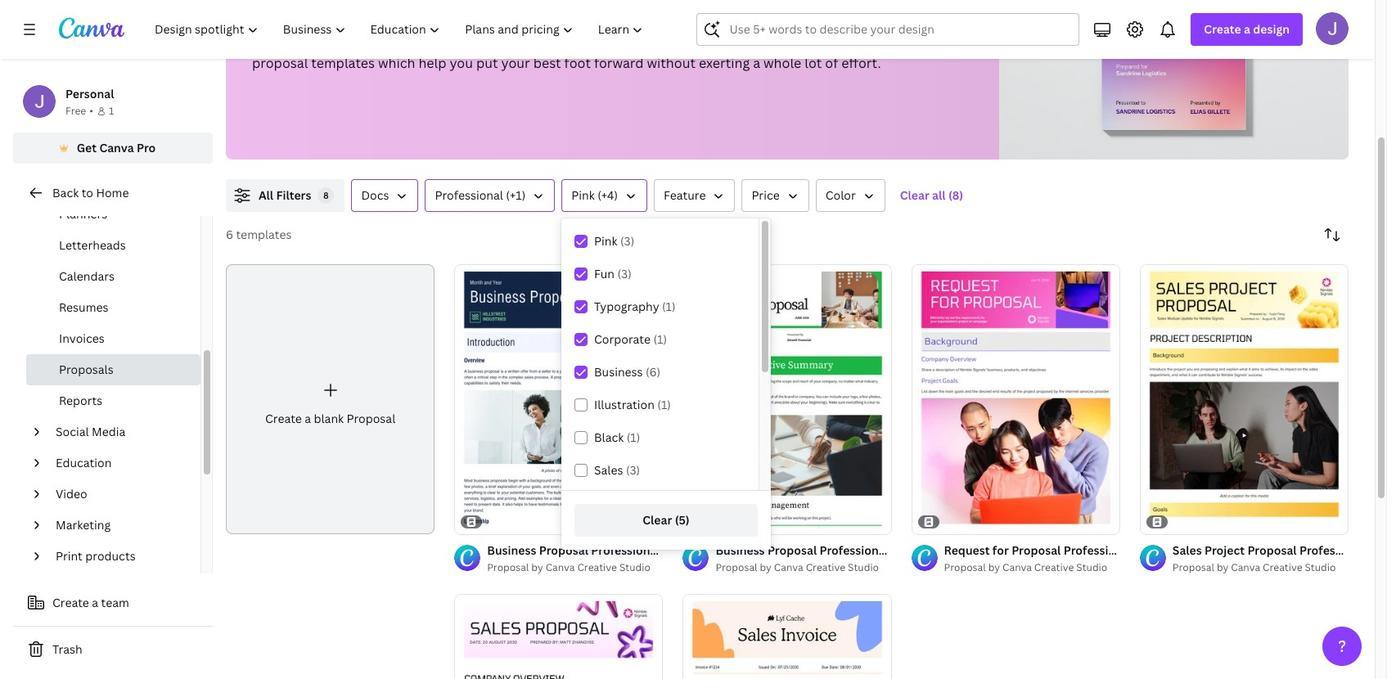 Task type: describe. For each thing, give the bounding box(es) containing it.
canva inside with canva templates, you don't have to  write proposals from scratch. save time with our project proposal templates which help you put your best foot forward without exerting a whole lot of effort.
[[284, 33, 324, 51]]

trash
[[52, 642, 82, 657]]

print products
[[56, 548, 136, 564]]

studio for proposal by canva creative studio link associated with business proposal professional doc in green white traditional corporate style image
[[848, 561, 879, 575]]

create a blank proposal
[[265, 411, 395, 426]]

templates,
[[327, 33, 394, 51]]

to inside with canva templates, you don't have to  write proposals from scratch. save time with our project proposal templates which help you put your best foot forward without exerting a whole lot of effort.
[[493, 33, 507, 51]]

all filters
[[259, 187, 311, 203]]

proposal by canva creative studio for business proposal professional doc in dark blue green abstract professional style image
[[487, 561, 651, 575]]

6 templates
[[226, 227, 292, 242]]

professional (+1) button
[[425, 179, 555, 212]]

free
[[65, 104, 86, 118]]

our
[[793, 33, 815, 51]]

a for create a blank proposal
[[305, 411, 311, 426]]

social
[[56, 424, 89, 440]]

design
[[1253, 21, 1290, 37]]

black (1)
[[594, 430, 640, 445]]

studio for proposal by canva creative studio link associated with sales project proposal professional doc in yellow white pink tactile 3d style image
[[1305, 561, 1336, 575]]

write
[[510, 33, 542, 51]]

1
[[109, 104, 114, 118]]

best
[[533, 54, 561, 72]]

proposal by canva creative studio link for sales project proposal professional doc in yellow white pink tactile 3d style image
[[1173, 560, 1349, 576]]

request for proposal professional doc in purple pink yellow tactile 3d style image
[[911, 264, 1120, 535]]

proposal for business proposal professional doc in dark blue green abstract professional style image
[[487, 561, 529, 575]]

invoices
[[59, 331, 105, 346]]

clear all (8) button
[[892, 179, 972, 212]]

education link
[[49, 448, 191, 479]]

by for business proposal professional doc in green white traditional corporate style image
[[760, 561, 772, 575]]

clear for clear (5)
[[643, 512, 672, 528]]

home
[[96, 185, 129, 201]]

resumes link
[[26, 292, 201, 323]]

blank
[[314, 411, 344, 426]]

planners link
[[26, 199, 201, 230]]

color
[[826, 187, 856, 203]]

2 proposal templates image from the left
[[1102, 0, 1246, 130]]

clear for clear all (8)
[[900, 187, 930, 203]]

which
[[378, 54, 415, 72]]

(5)
[[675, 512, 690, 528]]

canva for sales project proposal professional doc in yellow white pink tactile 3d style image
[[1231, 561, 1261, 575]]

create a blank proposal element
[[226, 264, 435, 535]]

creative for business proposal professional doc in dark blue green abstract professional style image
[[577, 561, 617, 575]]

reports
[[59, 393, 103, 408]]

proposal by canva creative studio for request for proposal professional doc in purple pink yellow tactile 3d style image
[[944, 561, 1108, 575]]

a for create a team
[[92, 595, 98, 611]]

forward
[[594, 54, 644, 72]]

docs
[[361, 187, 389, 203]]

creative for request for proposal professional doc in purple pink yellow tactile 3d style image
[[1034, 561, 1074, 575]]

have
[[460, 33, 490, 51]]

business proposal professional doc in dark blue green abstract professional style image
[[454, 264, 663, 535]]

put
[[476, 54, 498, 72]]

1 vertical spatial you
[[450, 54, 473, 72]]

proposal by canva creative studio for sales project proposal professional doc in yellow white pink tactile 3d style image
[[1173, 561, 1336, 575]]

marketing link
[[49, 510, 191, 541]]

back
[[52, 185, 79, 201]]

a inside with canva templates, you don't have to  write proposals from scratch. save time with our project proposal templates which help you put your best foot forward without exerting a whole lot of effort.
[[753, 54, 760, 72]]

typography
[[594, 299, 659, 314]]

with canva templates, you don't have to  write proposals from scratch. save time with our project proposal templates which help you put your best foot forward without exerting a whole lot of effort.
[[252, 33, 881, 72]]

filters
[[276, 187, 311, 203]]

canva inside "button"
[[99, 140, 134, 156]]

letterheads link
[[26, 230, 201, 261]]

(1) for corporate (1)
[[653, 331, 667, 347]]

pink for pink (+4)
[[571, 187, 595, 203]]

(+1)
[[506, 187, 526, 203]]

video link
[[49, 479, 191, 510]]

pink (+4) button
[[562, 179, 647, 212]]

price button
[[742, 179, 809, 212]]

of
[[825, 54, 838, 72]]

canva for business proposal professional doc in green white traditional corporate style image
[[774, 561, 803, 575]]

proposal by canva creative studio for business proposal professional doc in green white traditional corporate style image
[[716, 561, 879, 575]]

sales project proposal professional doc in yellow white pink tactile 3d style image
[[1140, 264, 1349, 535]]

8
[[323, 189, 329, 201]]

invoices link
[[26, 323, 201, 354]]

all
[[259, 187, 273, 203]]

reports link
[[26, 385, 201, 417]]

creative for sales project proposal professional doc in yellow white pink tactile 3d style image
[[1263, 561, 1303, 575]]

templates inside with canva templates, you don't have to  write proposals from scratch. save time with our project proposal templates which help you put your best foot forward without exerting a whole lot of effort.
[[311, 54, 375, 72]]

print
[[56, 548, 83, 564]]

create for create a team
[[52, 595, 89, 611]]

team
[[101, 595, 129, 611]]

letterheads
[[59, 237, 126, 253]]

create for create a design
[[1204, 21, 1241, 37]]

6
[[226, 227, 233, 242]]

business (6)
[[594, 364, 661, 380]]

sales (3)
[[594, 462, 640, 478]]

get canva pro button
[[13, 133, 213, 164]]

save
[[698, 33, 728, 51]]

effort.
[[842, 54, 881, 72]]

your
[[501, 54, 530, 72]]

feature button
[[654, 179, 735, 212]]

with
[[763, 33, 790, 51]]

creative for business proposal professional doc in green white traditional corporate style image
[[806, 561, 846, 575]]

project
[[818, 33, 864, 51]]

create a team
[[52, 595, 129, 611]]

color button
[[816, 179, 885, 212]]

without
[[647, 54, 696, 72]]

corporate
[[594, 331, 651, 347]]

8 filter options selected element
[[318, 187, 334, 204]]

canva for business proposal professional doc in dark blue green abstract professional style image
[[546, 561, 575, 575]]

time
[[731, 33, 760, 51]]



Task type: vqa. For each thing, say whether or not it's contained in the screenshot.


Task type: locate. For each thing, give the bounding box(es) containing it.
(1) up (6)
[[653, 331, 667, 347]]

3 proposal by canva creative studio link from the left
[[944, 560, 1120, 576]]

create left team
[[52, 595, 89, 611]]

all
[[932, 187, 946, 203]]

illustration (1)
[[594, 397, 671, 412]]

0 horizontal spatial you
[[397, 33, 420, 51]]

docs button
[[351, 179, 419, 212]]

1 vertical spatial clear
[[643, 512, 672, 528]]

0 vertical spatial clear
[[900, 187, 930, 203]]

3 creative from the left
[[1034, 561, 1074, 575]]

to up planners
[[82, 185, 93, 201]]

4 creative from the left
[[1263, 561, 1303, 575]]

you down have
[[450, 54, 473, 72]]

proposal for business proposal professional doc in green white traditional corporate style image
[[716, 561, 758, 575]]

1 horizontal spatial create
[[265, 411, 302, 426]]

0 horizontal spatial to
[[82, 185, 93, 201]]

1 creative from the left
[[577, 561, 617, 575]]

fun (3)
[[594, 266, 632, 282]]

2 proposal by canva creative studio from the left
[[716, 561, 879, 575]]

0 vertical spatial templates
[[311, 54, 375, 72]]

3 by from the left
[[988, 561, 1000, 575]]

$
[[646, 516, 652, 528]]

video
[[56, 486, 87, 502]]

(3) up "fun (3)" in the left of the page
[[620, 233, 634, 249]]

1 horizontal spatial you
[[450, 54, 473, 72]]

a for create a design
[[1244, 21, 1251, 37]]

sales proposal professional doc in black pink purple tactile 3d style image
[[454, 594, 663, 679]]

whole
[[764, 54, 802, 72]]

education
[[56, 455, 112, 471]]

4 proposal by canva creative studio link from the left
[[1173, 560, 1349, 576]]

to up put
[[493, 33, 507, 51]]

(3) for fun (3)
[[617, 266, 632, 282]]

create a design button
[[1191, 13, 1303, 46]]

0 vertical spatial pink
[[571, 187, 595, 203]]

marketing
[[56, 517, 111, 533]]

0 horizontal spatial templates
[[236, 227, 292, 242]]

back to home link
[[13, 177, 213, 210]]

proposals
[[59, 362, 114, 377]]

2 by from the left
[[760, 561, 772, 575]]

4 proposal by canva creative studio from the left
[[1173, 561, 1336, 575]]

1 horizontal spatial clear
[[900, 187, 930, 203]]

templates down templates,
[[311, 54, 375, 72]]

print products link
[[49, 541, 191, 572]]

clear left (5)
[[643, 512, 672, 528]]

personal
[[65, 86, 114, 101]]

feature
[[664, 187, 706, 203]]

(8)
[[948, 187, 963, 203]]

3 proposal by canva creative studio from the left
[[944, 561, 1108, 575]]

1 proposal templates image from the left
[[1000, 0, 1349, 160]]

proposal by canva creative studio
[[487, 561, 651, 575], [716, 561, 879, 575], [944, 561, 1108, 575], [1173, 561, 1336, 575]]

help
[[419, 54, 446, 72]]

pink inside button
[[571, 187, 595, 203]]

3 studio from the left
[[1076, 561, 1108, 575]]

proposal by canva creative studio link for business proposal professional doc in green white traditional corporate style image
[[716, 560, 892, 576]]

create a blank proposal link
[[226, 264, 435, 535]]

by for request for proposal professional doc in purple pink yellow tactile 3d style image
[[988, 561, 1000, 575]]

get canva pro
[[77, 140, 156, 156]]

top level navigation element
[[144, 13, 658, 46]]

(1) for typography (1)
[[662, 299, 676, 314]]

clear inside clear (5) button
[[643, 512, 672, 528]]

proposal by canva creative studio link
[[487, 560, 663, 576], [716, 560, 892, 576], [944, 560, 1120, 576], [1173, 560, 1349, 576]]

professional (+1)
[[435, 187, 526, 203]]

1 proposal by canva creative studio from the left
[[487, 561, 651, 575]]

pro
[[137, 140, 156, 156]]

Sort by button
[[1316, 219, 1349, 251]]

create left blank
[[265, 411, 302, 426]]

calendars
[[59, 268, 115, 284]]

a left team
[[92, 595, 98, 611]]

trash link
[[13, 633, 213, 666]]

jacob simon image
[[1316, 12, 1349, 45]]

studio
[[619, 561, 651, 575], [848, 561, 879, 575], [1076, 561, 1108, 575], [1305, 561, 1336, 575]]

pink left '(+4)'
[[571, 187, 595, 203]]

2 creative from the left
[[806, 561, 846, 575]]

2 proposal by canva creative studio link from the left
[[716, 560, 892, 576]]

1 vertical spatial to
[[82, 185, 93, 201]]

0 vertical spatial (3)
[[620, 233, 634, 249]]

business proposal professional doc in green white traditional corporate style image
[[683, 264, 892, 535]]

canva for request for proposal professional doc in purple pink yellow tactile 3d style image
[[1003, 561, 1032, 575]]

back to home
[[52, 185, 129, 201]]

create inside create a design dropdown button
[[1204, 21, 1241, 37]]

a
[[1244, 21, 1251, 37], [753, 54, 760, 72], [305, 411, 311, 426], [92, 595, 98, 611]]

0 vertical spatial create
[[1204, 21, 1241, 37]]

4 by from the left
[[1217, 561, 1229, 575]]

pink (+4)
[[571, 187, 618, 203]]

1 vertical spatial (3)
[[617, 266, 632, 282]]

(3) right sales
[[626, 462, 640, 478]]

1 by from the left
[[531, 561, 543, 575]]

(1) for black (1)
[[627, 430, 640, 445]]

a left design on the right of page
[[1244, 21, 1251, 37]]

proposal templates image
[[1000, 0, 1349, 160], [1102, 0, 1246, 130]]

studio for proposal by canva creative studio link corresponding to request for proposal professional doc in purple pink yellow tactile 3d style image
[[1076, 561, 1108, 575]]

create inside create a team button
[[52, 595, 89, 611]]

from
[[611, 33, 641, 51]]

Search search field
[[730, 14, 1069, 45]]

creative
[[577, 561, 617, 575], [806, 561, 846, 575], [1034, 561, 1074, 575], [1263, 561, 1303, 575]]

price
[[752, 187, 780, 203]]

(3) right fun
[[617, 266, 632, 282]]

a inside button
[[92, 595, 98, 611]]

by for business proposal professional doc in dark blue green abstract professional style image
[[531, 561, 543, 575]]

create a design
[[1204, 21, 1290, 37]]

proposal by canva creative studio link for request for proposal professional doc in purple pink yellow tactile 3d style image
[[944, 560, 1120, 576]]

to inside back to home "link"
[[82, 185, 93, 201]]

1 vertical spatial create
[[265, 411, 302, 426]]

(3)
[[620, 233, 634, 249], [617, 266, 632, 282], [626, 462, 640, 478]]

templates
[[311, 54, 375, 72], [236, 227, 292, 242]]

a left blank
[[305, 411, 311, 426]]

1 horizontal spatial to
[[493, 33, 507, 51]]

2 studio from the left
[[848, 561, 879, 575]]

pink up fun
[[594, 233, 618, 249]]

clear left all on the right
[[900, 187, 930, 203]]

0 vertical spatial you
[[397, 33, 420, 51]]

exerting
[[699, 54, 750, 72]]

0 vertical spatial to
[[493, 33, 507, 51]]

lot
[[805, 54, 822, 72]]

social media link
[[49, 417, 191, 448]]

proposal
[[347, 411, 395, 426], [487, 561, 529, 575], [716, 561, 758, 575], [944, 561, 986, 575], [1173, 561, 1215, 575]]

proposal for sales project proposal professional doc in yellow white pink tactile 3d style image
[[1173, 561, 1215, 575]]

(6)
[[646, 364, 661, 380]]

free •
[[65, 104, 93, 118]]

create for create a blank proposal
[[265, 411, 302, 426]]

black
[[594, 430, 624, 445]]

0 horizontal spatial create
[[52, 595, 89, 611]]

corporate (1)
[[594, 331, 667, 347]]

2 horizontal spatial create
[[1204, 21, 1241, 37]]

with
[[252, 33, 281, 51]]

clear (5) button
[[575, 504, 758, 537]]

(1) for illustration (1)
[[657, 397, 671, 412]]

(3) for sales (3)
[[626, 462, 640, 478]]

•
[[89, 104, 93, 118]]

sales proposal professional doc in beige green pink dynamic professional style image
[[683, 594, 892, 679]]

typography (1)
[[594, 299, 676, 314]]

planners
[[59, 206, 107, 222]]

2 vertical spatial create
[[52, 595, 89, 611]]

(3) for pink (3)
[[620, 233, 634, 249]]

proposal for request for proposal professional doc in purple pink yellow tactile 3d style image
[[944, 561, 986, 575]]

None search field
[[697, 13, 1080, 46]]

(1) right black at the left bottom
[[627, 430, 640, 445]]

fun
[[594, 266, 615, 282]]

create
[[1204, 21, 1241, 37], [265, 411, 302, 426], [52, 595, 89, 611]]

clear (5)
[[643, 512, 690, 528]]

4 studio from the left
[[1305, 561, 1336, 575]]

0 horizontal spatial clear
[[643, 512, 672, 528]]

proposal by canva creative studio link for business proposal professional doc in dark blue green abstract professional style image
[[487, 560, 663, 576]]

templates right 6
[[236, 227, 292, 242]]

media
[[92, 424, 125, 440]]

(1) right typography
[[662, 299, 676, 314]]

clear all (8)
[[900, 187, 963, 203]]

pink (3)
[[594, 233, 634, 249]]

by for sales project proposal professional doc in yellow white pink tactile 3d style image
[[1217, 561, 1229, 575]]

illustration
[[594, 397, 655, 412]]

products
[[85, 548, 136, 564]]

1 horizontal spatial templates
[[311, 54, 375, 72]]

foot
[[564, 54, 591, 72]]

pink for pink (3)
[[594, 233, 618, 249]]

a inside dropdown button
[[1244, 21, 1251, 37]]

you up which
[[397, 33, 420, 51]]

(1) down (6)
[[657, 397, 671, 412]]

don't
[[423, 33, 457, 51]]

clear
[[900, 187, 930, 203], [643, 512, 672, 528]]

1 proposal by canva creative studio link from the left
[[487, 560, 663, 576]]

create left design on the right of page
[[1204, 21, 1241, 37]]

1 vertical spatial pink
[[594, 233, 618, 249]]

canva
[[284, 33, 324, 51], [99, 140, 134, 156], [546, 561, 575, 575], [774, 561, 803, 575], [1003, 561, 1032, 575], [1231, 561, 1261, 575]]

1 studio from the left
[[619, 561, 651, 575]]

studio for proposal by canva creative studio link related to business proposal professional doc in dark blue green abstract professional style image
[[619, 561, 651, 575]]

by
[[531, 561, 543, 575], [760, 561, 772, 575], [988, 561, 1000, 575], [1217, 561, 1229, 575]]

get
[[77, 140, 97, 156]]

proposals
[[545, 33, 608, 51]]

1 vertical spatial templates
[[236, 227, 292, 242]]

clear inside 'clear all (8)' "button"
[[900, 187, 930, 203]]

2 vertical spatial (3)
[[626, 462, 640, 478]]

a down time
[[753, 54, 760, 72]]

create inside create a blank proposal element
[[265, 411, 302, 426]]



